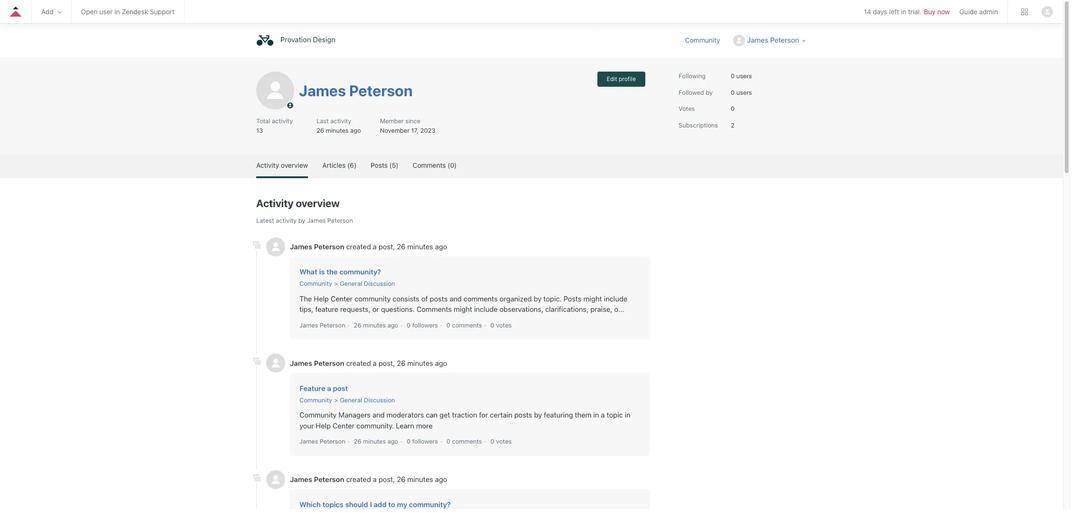 Task type: describe. For each thing, give the bounding box(es) containing it.
topics
[[323, 501, 344, 509]]

by right latest
[[298, 217, 305, 224]]

zendesk products image
[[1021, 8, 1028, 15]]

and inside community managers and moderators can get traction for certain posts by featuring them in a topic in your help center community. learn more
[[373, 411, 385, 420]]

james peterson created a post, 26 minutes ago for feature a post
[[290, 359, 447, 368]]

help inside community managers and moderators can get traction for certain posts by featuring them in a topic in your help center community. learn more
[[316, 422, 331, 430]]

0 comments for and
[[447, 322, 482, 329]]

in right topic
[[625, 411, 631, 420]]

posts (5) link
[[371, 154, 398, 177]]

0 users for followed by
[[731, 89, 752, 96]]

guide admin link
[[960, 8, 998, 16]]

followers for consists
[[412, 322, 438, 329]]

observations,
[[500, 305, 543, 314]]

total
[[256, 117, 270, 125]]

user
[[99, 8, 113, 16]]

a inside community managers and moderators can get traction for certain posts by featuring them in a topic in your help center community. learn more
[[601, 411, 605, 420]]

more
[[416, 422, 433, 430]]

moderators
[[387, 411, 424, 420]]

navigation containing add
[[0, 0, 1063, 26]]

open user in zendesk support link
[[81, 8, 175, 16]]

or
[[372, 305, 379, 314]]

votes
[[679, 105, 695, 112]]

community
[[355, 295, 391, 303]]

articles
[[322, 161, 346, 169]]

of
[[421, 295, 428, 303]]

discussion for moderators
[[364, 397, 395, 404]]

comments (0) link
[[413, 154, 457, 177]]

and inside the help center community consists of posts and comments organized by topic. posts might include tips, feature requests, or questions. comments might include observations, clarifications, praise, o...
[[450, 295, 462, 303]]

comments for and
[[452, 322, 482, 329]]

since
[[405, 117, 421, 125]]

community for what is the community? link
[[299, 280, 332, 288]]

2
[[731, 121, 735, 129]]

center inside community managers and moderators can get traction for certain posts by featuring them in a topic in your help center community. learn more
[[333, 422, 355, 430]]

community managers and moderators can get traction for certain posts by featuring them in a topic in your help center community. learn more
[[299, 411, 631, 430]]

14 days left in trial. buy now
[[864, 8, 950, 16]]

what
[[299, 268, 317, 276]]

should
[[345, 501, 368, 509]]

26 minutes ago for center
[[354, 438, 398, 446]]

activity for total activity
[[272, 117, 293, 125]]

topic.
[[544, 295, 562, 303]]

praise,
[[591, 305, 612, 314]]

created for post
[[346, 359, 371, 368]]

2023
[[420, 126, 436, 134]]

by right followed
[[706, 89, 713, 96]]

member since november 17, 2023
[[380, 117, 436, 134]]

votes for comments
[[496, 322, 512, 329]]

my
[[397, 501, 407, 509]]

featuring
[[544, 411, 573, 420]]

community for provation design link
[[685, 36, 720, 44]]

(5)
[[390, 161, 398, 169]]

3 post, from the top
[[379, 476, 395, 484]]

zendesk
[[122, 8, 148, 16]]

edit profile
[[607, 75, 636, 83]]

questions.
[[381, 305, 415, 314]]

17,
[[411, 126, 419, 134]]

0 users for following
[[731, 72, 752, 80]]

is
[[319, 268, 325, 276]]

organized
[[500, 295, 532, 303]]

open user in zendesk support
[[81, 8, 175, 16]]

certain
[[490, 411, 513, 420]]

what is the community?
[[299, 268, 381, 276]]

provation design link
[[256, 32, 340, 49]]

which
[[299, 501, 321, 509]]

feature a post
[[299, 384, 348, 393]]

now
[[938, 8, 950, 16]]

edit
[[607, 75, 617, 83]]

which topics should i add to my community?
[[299, 501, 451, 509]]

trial.
[[908, 8, 922, 16]]

days
[[873, 8, 887, 16]]

last activity 26 minutes ago
[[317, 117, 361, 134]]

james peterson inside popup button
[[747, 35, 799, 44]]

which topics should i add to my community? link
[[299, 501, 451, 509]]

comments inside the help center community consists of posts and comments organized by topic. posts might include tips, feature requests, or questions. comments might include observations, clarifications, praise, o...
[[417, 305, 452, 314]]

0 horizontal spatial might
[[454, 305, 472, 314]]

general discussion link for and
[[340, 397, 395, 404]]

3 james peterson created a post, 26 minutes ago from the top
[[290, 476, 447, 484]]

0 vertical spatial might
[[584, 295, 602, 303]]

community link for the help center community consists of posts and comments organized by topic. posts might include tips, feature requests, or questions. comments might include observations, clarifications, praise, o...
[[299, 280, 332, 288]]

0 vertical spatial community link
[[685, 35, 730, 45]]

post
[[333, 384, 348, 393]]

followed by
[[679, 89, 713, 96]]

i
[[370, 501, 372, 509]]

provation
[[280, 35, 311, 44]]

consists
[[393, 295, 419, 303]]

peterson inside james peterson popup button
[[770, 35, 799, 44]]

buy
[[924, 8, 936, 16]]

0 vertical spatial overview
[[281, 161, 308, 169]]

comments inside the help center community consists of posts and comments organized by topic. posts might include tips, feature requests, or questions. comments might include observations, clarifications, praise, o...
[[464, 295, 498, 303]]

o...
[[614, 305, 624, 314]]

by inside community managers and moderators can get traction for certain posts by featuring them in a topic in your help center community. learn more
[[534, 411, 542, 420]]

open
[[81, 8, 98, 16]]

user (james peterson) is a team member image
[[286, 102, 294, 110]]

followed
[[679, 89, 704, 96]]

traction
[[452, 411, 477, 420]]

ago inside the last activity 26 minutes ago
[[350, 126, 361, 134]]

get
[[440, 411, 450, 420]]

0 followers for can
[[407, 438, 438, 446]]

requests,
[[340, 305, 371, 314]]

james inside popup button
[[747, 35, 768, 44]]

feature a post link
[[299, 384, 348, 393]]

(0)
[[448, 161, 457, 169]]

center inside the help center community consists of posts and comments organized by topic. posts might include tips, feature requests, or questions. comments might include observations, clarifications, praise, o...
[[331, 295, 353, 303]]

26 inside the last activity 26 minutes ago
[[317, 126, 324, 134]]

subscriptions
[[679, 121, 718, 129]]

guide
[[960, 8, 978, 16]]

users for followed by
[[736, 89, 752, 96]]

edit profile button
[[597, 72, 645, 87]]

admin
[[979, 8, 998, 16]]

posts inside community managers and moderators can get traction for certain posts by featuring them in a topic in your help center community. learn more
[[514, 411, 532, 420]]

buy now link
[[924, 8, 950, 16]]

community.
[[357, 422, 394, 430]]

articles (6) link
[[322, 154, 357, 177]]

users for following
[[736, 72, 752, 80]]

0 vertical spatial community?
[[339, 268, 381, 276]]

13
[[256, 126, 263, 134]]

latest activity by james peterson
[[256, 217, 353, 224]]

following
[[679, 72, 706, 80]]

articles (6)
[[322, 161, 357, 169]]

the help center community consists of posts and comments organized by topic. posts might include tips, feature requests, or questions. comments might include observations, clarifications, praise, o...
[[299, 295, 627, 314]]

them
[[575, 411, 592, 420]]

0 vertical spatial comments
[[413, 161, 446, 169]]

posts (5)
[[371, 161, 398, 169]]

the
[[327, 268, 338, 276]]



Task type: vqa. For each thing, say whether or not it's contained in the screenshot.
it.
no



Task type: locate. For each thing, give the bounding box(es) containing it.
center down managers on the left of the page
[[333, 422, 355, 430]]

community up your
[[299, 411, 337, 420]]

1 users from the top
[[736, 72, 752, 80]]

discussion
[[364, 280, 395, 288], [364, 397, 395, 404]]

0 horizontal spatial include
[[474, 305, 498, 314]]

0 vertical spatial votes
[[496, 322, 512, 329]]

0 vertical spatial general
[[340, 280, 362, 288]]

0 vertical spatial followers
[[412, 322, 438, 329]]

1 vertical spatial users
[[736, 89, 752, 96]]

2 post, from the top
[[379, 359, 395, 368]]

help up feature
[[314, 295, 329, 303]]

community inside community managers and moderators can get traction for certain posts by featuring them in a topic in your help center community. learn more
[[299, 411, 337, 420]]

1 vertical spatial activity overview
[[256, 197, 340, 210]]

comments (0)
[[413, 161, 457, 169]]

discussion for community
[[364, 280, 395, 288]]

and
[[450, 295, 462, 303], [373, 411, 385, 420]]

general discussion link up managers on the left of the page
[[340, 397, 395, 404]]

0 comments down community managers and moderators can get traction for certain posts by featuring them in a topic in your help center community. learn more
[[447, 438, 482, 446]]

overview up latest activity by james peterson
[[296, 197, 340, 210]]

james peterson created a post, 26 minutes ago up post
[[290, 359, 447, 368]]

2 general discussion link from the top
[[340, 397, 395, 404]]

1 vertical spatial comments
[[452, 322, 482, 329]]

profile
[[619, 75, 636, 83]]

activity
[[256, 161, 279, 169], [256, 197, 294, 210]]

1 vertical spatial help
[[316, 422, 331, 430]]

1 horizontal spatial include
[[604, 295, 627, 303]]

overview
[[281, 161, 308, 169], [296, 197, 340, 210]]

0 vertical spatial james peterson created a post, 26 minutes ago
[[290, 243, 447, 251]]

1 vertical spatial community link
[[299, 280, 332, 288]]

votes down certain
[[496, 438, 512, 446]]

general discussion link up community
[[340, 280, 395, 288]]

activity overview down total activity 13
[[256, 161, 308, 169]]

1 horizontal spatial might
[[584, 295, 602, 303]]

1 vertical spatial include
[[474, 305, 498, 314]]

1 vertical spatial votes
[[496, 438, 512, 446]]

0 vertical spatial 0 users
[[731, 72, 752, 80]]

2 activity from the top
[[256, 197, 294, 210]]

activity overview link
[[256, 154, 308, 177]]

community? right the the
[[339, 268, 381, 276]]

james peterson created a post, 26 minutes ago up what is the community?
[[290, 243, 447, 251]]

center
[[331, 295, 353, 303], [333, 422, 355, 430]]

minutes
[[326, 126, 349, 134], [407, 243, 433, 251], [363, 322, 386, 329], [407, 359, 433, 368], [363, 438, 386, 446], [407, 476, 433, 484]]

1 vertical spatial general discussion
[[340, 397, 395, 404]]

2 0 comments from the top
[[447, 438, 482, 446]]

topic
[[607, 411, 623, 420]]

ago
[[350, 126, 361, 134], [435, 243, 447, 251], [388, 322, 398, 329], [435, 359, 447, 368], [388, 438, 398, 446], [435, 476, 447, 484]]

post,
[[379, 243, 395, 251], [379, 359, 395, 368], [379, 476, 395, 484]]

add
[[374, 501, 387, 509]]

your
[[299, 422, 314, 430]]

0 vertical spatial activity overview
[[256, 161, 308, 169]]

activity right "last"
[[330, 117, 351, 125]]

26 minutes ago down or
[[354, 322, 398, 329]]

general discussion link for center
[[340, 280, 395, 288]]

26 minutes ago down community.
[[354, 438, 398, 446]]

post, for feature a post
[[379, 359, 395, 368]]

comments left organized
[[464, 295, 498, 303]]

0 followers for consists
[[407, 322, 438, 329]]

0 votes for certain
[[491, 438, 512, 446]]

provation design
[[280, 35, 335, 44]]

0 users up 2
[[731, 89, 752, 96]]

1 created from the top
[[346, 243, 371, 251]]

november
[[380, 126, 410, 134]]

2 general discussion from the top
[[340, 397, 395, 404]]

help inside the help center community consists of posts and comments organized by topic. posts might include tips, feature requests, or questions. comments might include observations, clarifications, praise, o...
[[314, 295, 329, 303]]

1 activity overview from the top
[[256, 161, 308, 169]]

0 vertical spatial 0 followers
[[407, 322, 438, 329]]

add button
[[41, 8, 62, 16]]

0 horizontal spatial posts
[[371, 161, 388, 169]]

community link down is
[[299, 280, 332, 288]]

0 vertical spatial created
[[346, 243, 371, 251]]

feature
[[299, 384, 325, 393]]

activity for last activity
[[330, 117, 351, 125]]

0 comments for for
[[447, 438, 482, 446]]

0 vertical spatial 26 minutes ago
[[354, 322, 398, 329]]

comments
[[464, 295, 498, 303], [452, 322, 482, 329], [452, 438, 482, 446]]

0 vertical spatial discussion
[[364, 280, 395, 288]]

left
[[889, 8, 899, 16]]

support
[[150, 8, 175, 16]]

the
[[299, 295, 312, 303]]

post, for what is the community?
[[379, 243, 395, 251]]

discussion up community.
[[364, 397, 395, 404]]

by inside the help center community consists of posts and comments organized by topic. posts might include tips, feature requests, or questions. comments might include observations, clarifications, praise, o...
[[534, 295, 542, 303]]

in right them
[[593, 411, 599, 420]]

0 vertical spatial general discussion
[[340, 280, 395, 288]]

1 vertical spatial activity
[[256, 197, 294, 210]]

general for post
[[340, 397, 362, 404]]

community link down the feature
[[299, 397, 332, 404]]

0 vertical spatial and
[[450, 295, 462, 303]]

posts right of
[[430, 295, 448, 303]]

1 vertical spatial overview
[[296, 197, 340, 210]]

1 vertical spatial comments
[[417, 305, 452, 314]]

1 post, from the top
[[379, 243, 395, 251]]

0 vertical spatial 0 comments
[[447, 322, 482, 329]]

1 vertical spatial 0 comments
[[447, 438, 482, 446]]

2 created from the top
[[346, 359, 371, 368]]

activity overview
[[256, 161, 308, 169], [256, 197, 340, 210]]

1 followers from the top
[[412, 322, 438, 329]]

1 horizontal spatial and
[[450, 295, 462, 303]]

community for feature a post link
[[299, 397, 332, 404]]

include
[[604, 295, 627, 303], [474, 305, 498, 314]]

created
[[346, 243, 371, 251], [346, 359, 371, 368], [346, 476, 371, 484]]

comments for for
[[452, 438, 482, 446]]

(6)
[[347, 161, 357, 169]]

0 horizontal spatial community?
[[339, 268, 381, 276]]

for
[[479, 411, 488, 420]]

created up post
[[346, 359, 371, 368]]

feature
[[315, 305, 338, 314]]

0 votes down certain
[[491, 438, 512, 446]]

center up requests,
[[331, 295, 353, 303]]

community? right 'my'
[[409, 501, 451, 509]]

2 0 followers from the top
[[407, 438, 438, 446]]

activity right latest
[[276, 217, 297, 224]]

in right user
[[115, 8, 120, 16]]

comments down of
[[417, 305, 452, 314]]

1 vertical spatial created
[[346, 359, 371, 368]]

1 vertical spatial followers
[[412, 438, 438, 446]]

2 activity overview from the top
[[256, 197, 340, 210]]

1 26 minutes ago from the top
[[354, 322, 398, 329]]

1 0 followers from the top
[[407, 322, 438, 329]]

2 general from the top
[[340, 397, 362, 404]]

community?
[[339, 268, 381, 276], [409, 501, 451, 509]]

0 vertical spatial posts
[[371, 161, 388, 169]]

1 discussion from the top
[[364, 280, 395, 288]]

navigation
[[0, 0, 1063, 26]]

followers down of
[[412, 322, 438, 329]]

james
[[747, 35, 768, 44], [299, 82, 346, 100], [307, 217, 326, 224], [290, 243, 312, 251], [299, 322, 318, 329], [290, 359, 312, 368], [299, 438, 318, 446], [290, 476, 312, 484]]

general discussion up community
[[340, 280, 395, 288]]

posts up clarifications, at right bottom
[[564, 295, 582, 303]]

1 vertical spatial and
[[373, 411, 385, 420]]

0 users
[[731, 72, 752, 80], [731, 89, 752, 96]]

clarifications,
[[545, 305, 589, 314]]

comments left the (0)
[[413, 161, 446, 169]]

community link up following
[[685, 35, 730, 45]]

created up what is the community?
[[346, 243, 371, 251]]

posts inside posts (5) link
[[371, 161, 388, 169]]

2 discussion from the top
[[364, 397, 395, 404]]

0 vertical spatial activity
[[256, 161, 279, 169]]

activity inside the last activity 26 minutes ago
[[330, 117, 351, 125]]

1 activity from the top
[[256, 161, 279, 169]]

user avatar image
[[1042, 6, 1053, 17]]

1 vertical spatial community?
[[409, 501, 451, 509]]

community down is
[[299, 280, 332, 288]]

2 vertical spatial community link
[[299, 397, 332, 404]]

james peterson link
[[299, 82, 413, 100]]

posts inside the help center community consists of posts and comments organized by topic. posts might include tips, feature requests, or questions. comments might include observations, clarifications, praise, o...
[[564, 295, 582, 303]]

discussion up community
[[364, 280, 395, 288]]

managers
[[339, 411, 371, 420]]

in
[[115, 8, 120, 16], [901, 8, 906, 16], [593, 411, 599, 420], [625, 411, 631, 420]]

by left featuring
[[534, 411, 542, 420]]

1 vertical spatial general
[[340, 397, 362, 404]]

1 general from the top
[[340, 280, 362, 288]]

overview left articles
[[281, 161, 308, 169]]

guide admin
[[960, 8, 998, 16]]

votes
[[496, 322, 512, 329], [496, 438, 512, 446]]

1 vertical spatial post,
[[379, 359, 395, 368]]

general down what is the community? link
[[340, 280, 362, 288]]

comments down community managers and moderators can get traction for certain posts by featuring them in a topic in your help center community. learn more
[[452, 438, 482, 446]]

general up managers on the left of the page
[[340, 397, 362, 404]]

by left topic.
[[534, 295, 542, 303]]

2 votes from the top
[[496, 438, 512, 446]]

3 created from the top
[[346, 476, 371, 484]]

followers
[[412, 322, 438, 329], [412, 438, 438, 446]]

activity inside total activity 13
[[272, 117, 293, 125]]

james peterson created a post, 26 minutes ago for what is the community?
[[290, 243, 447, 251]]

activity down user (james peterson) is a team member image
[[272, 117, 293, 125]]

created up should
[[346, 476, 371, 484]]

1 general discussion from the top
[[340, 280, 395, 288]]

0 comments down the help center community consists of posts and comments organized by topic. posts might include tips, feature requests, or questions. comments might include observations, clarifications, praise, o...
[[447, 322, 482, 329]]

community up following
[[685, 36, 720, 44]]

james peterson main content
[[0, 57, 1063, 510]]

1 vertical spatial 0 votes
[[491, 438, 512, 446]]

0 votes
[[491, 322, 512, 329], [491, 438, 512, 446]]

1 vertical spatial james peterson created a post, 26 minutes ago
[[290, 359, 447, 368]]

help right your
[[316, 422, 331, 430]]

member
[[380, 117, 404, 125]]

14
[[864, 8, 871, 16]]

1 vertical spatial might
[[454, 305, 472, 314]]

2 0 users from the top
[[731, 89, 752, 96]]

0 vertical spatial post,
[[379, 243, 395, 251]]

0 votes down observations, on the bottom of the page
[[491, 322, 512, 329]]

0 vertical spatial general discussion link
[[340, 280, 395, 288]]

1 vertical spatial posts
[[514, 411, 532, 420]]

2 users from the top
[[736, 89, 752, 96]]

2 vertical spatial james peterson created a post, 26 minutes ago
[[290, 476, 447, 484]]

0 vertical spatial comments
[[464, 295, 498, 303]]

add
[[41, 8, 54, 16]]

0 vertical spatial users
[[736, 72, 752, 80]]

followers for can
[[412, 438, 438, 446]]

activity overview up latest activity by james peterson
[[256, 197, 340, 210]]

users
[[736, 72, 752, 80], [736, 89, 752, 96]]

1 vertical spatial 26 minutes ago
[[354, 438, 398, 446]]

in right left
[[901, 8, 906, 16]]

include up o... at the bottom of page
[[604, 295, 627, 303]]

1 vertical spatial 0 followers
[[407, 438, 438, 446]]

1 vertical spatial posts
[[564, 295, 582, 303]]

0 horizontal spatial posts
[[430, 295, 448, 303]]

0 followers down of
[[407, 322, 438, 329]]

0 followers down more
[[407, 438, 438, 446]]

2 26 minutes ago from the top
[[354, 438, 398, 446]]

0 vertical spatial center
[[331, 295, 353, 303]]

created for the
[[346, 243, 371, 251]]

0 vertical spatial 0 votes
[[491, 322, 512, 329]]

1 vertical spatial general discussion link
[[340, 397, 395, 404]]

activity up latest
[[256, 197, 294, 210]]

community link for community managers and moderators can get traction for certain posts by featuring them in a topic in your help center community. learn more
[[299, 397, 332, 404]]

posts
[[430, 295, 448, 303], [514, 411, 532, 420]]

1 horizontal spatial posts
[[514, 411, 532, 420]]

posts right certain
[[514, 411, 532, 420]]

general for the
[[340, 280, 362, 288]]

1 vertical spatial 0 users
[[731, 89, 752, 96]]

general discussion for center
[[340, 280, 395, 288]]

1 vertical spatial discussion
[[364, 397, 395, 404]]

what is the community? link
[[299, 268, 381, 276]]

last
[[317, 117, 329, 125]]

total activity 13
[[256, 117, 293, 134]]

0 horizontal spatial and
[[373, 411, 385, 420]]

minutes inside the last activity 26 minutes ago
[[326, 126, 349, 134]]

26 minutes ago for questions.
[[354, 322, 398, 329]]

provation design help center home page image
[[256, 32, 274, 49]]

1 james peterson created a post, 26 minutes ago from the top
[[290, 243, 447, 251]]

comments down the help center community consists of posts and comments organized by topic. posts might include tips, feature requests, or questions. comments might include observations, clarifications, praise, o...
[[452, 322, 482, 329]]

1 0 users from the top
[[731, 72, 752, 80]]

posts left (5)
[[371, 161, 388, 169]]

general discussion
[[340, 280, 395, 288], [340, 397, 395, 404]]

design
[[313, 35, 335, 44]]

activity down the 13
[[256, 161, 279, 169]]

general discussion up managers on the left of the page
[[340, 397, 395, 404]]

latest
[[256, 217, 274, 224]]

1 votes from the top
[[496, 322, 512, 329]]

and up community.
[[373, 411, 385, 420]]

0 vertical spatial help
[[314, 295, 329, 303]]

2 followers from the top
[[412, 438, 438, 446]]

26
[[317, 126, 324, 134], [397, 243, 406, 251], [354, 322, 361, 329], [397, 359, 406, 368], [354, 438, 361, 446], [397, 476, 406, 484]]

0 vertical spatial posts
[[430, 295, 448, 303]]

include left observations, on the bottom of the page
[[474, 305, 498, 314]]

community down the feature
[[299, 397, 332, 404]]

to
[[388, 501, 395, 509]]

0
[[731, 72, 735, 80], [731, 89, 735, 96], [731, 105, 735, 112], [407, 322, 411, 329], [447, 322, 450, 329], [491, 322, 494, 329], [407, 438, 411, 446], [447, 438, 450, 446], [491, 438, 494, 446]]

1 vertical spatial center
[[333, 422, 355, 430]]

0 users down james peterson popup button
[[731, 72, 752, 80]]

tips,
[[299, 305, 313, 314]]

votes down observations, on the bottom of the page
[[496, 322, 512, 329]]

2 vertical spatial comments
[[452, 438, 482, 446]]

posts inside the help center community consists of posts and comments organized by topic. posts might include tips, feature requests, or questions. comments might include observations, clarifications, praise, o...
[[430, 295, 448, 303]]

votes for certain
[[496, 438, 512, 446]]

can
[[426, 411, 438, 420]]

james peterson created a post, 26 minutes ago up i
[[290, 476, 447, 484]]

1 horizontal spatial posts
[[564, 295, 582, 303]]

2 vertical spatial post,
[[379, 476, 395, 484]]

1 horizontal spatial community?
[[409, 501, 451, 509]]

2 0 votes from the top
[[491, 438, 512, 446]]

2 vertical spatial created
[[346, 476, 371, 484]]

learn
[[396, 422, 414, 430]]

0 vertical spatial include
[[604, 295, 627, 303]]

and right of
[[450, 295, 462, 303]]

james peterson created a post, 26 minutes ago
[[290, 243, 447, 251], [290, 359, 447, 368], [290, 476, 447, 484]]

0 votes for comments
[[491, 322, 512, 329]]

followers down more
[[412, 438, 438, 446]]

1 0 votes from the top
[[491, 322, 512, 329]]

2 james peterson created a post, 26 minutes ago from the top
[[290, 359, 447, 368]]

1 general discussion link from the top
[[340, 280, 395, 288]]

general discussion for and
[[340, 397, 395, 404]]

1 0 comments from the top
[[447, 322, 482, 329]]



